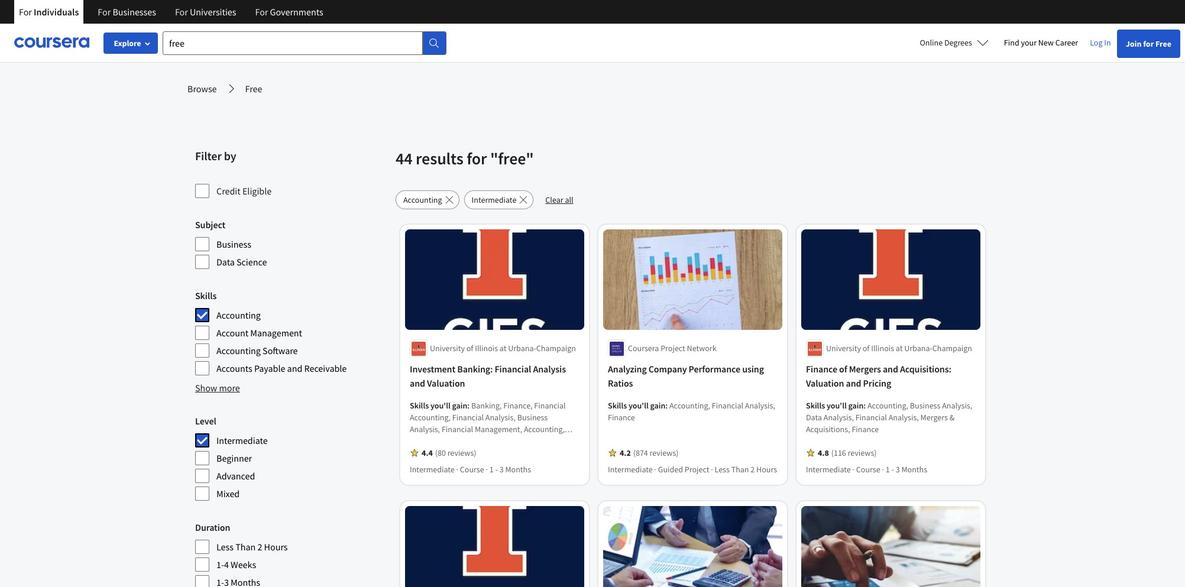 Task type: locate. For each thing, give the bounding box(es) containing it.
0 vertical spatial less
[[715, 465, 730, 475]]

university
[[430, 343, 465, 354], [827, 343, 862, 354]]

1 horizontal spatial reviews)
[[650, 448, 679, 459]]

0 horizontal spatial 2
[[258, 541, 262, 553]]

urbana- up analysis
[[508, 343, 537, 354]]

at
[[500, 343, 507, 354], [896, 343, 903, 354]]

1 horizontal spatial for
[[1144, 38, 1155, 49]]

business up data science
[[217, 238, 251, 250]]

you'll for investment
[[431, 401, 451, 411]]

skills
[[195, 290, 217, 302], [410, 401, 429, 411], [608, 401, 627, 411], [807, 401, 826, 411]]

2 3 from the left
[[896, 465, 900, 475]]

filter by
[[195, 149, 236, 163]]

for
[[1144, 38, 1155, 49], [467, 148, 487, 169]]

acquisitions
[[446, 448, 488, 459]]

champaign up acquisitions:
[[933, 343, 973, 354]]

0 vertical spatial than
[[732, 465, 749, 475]]

0 vertical spatial business
[[217, 238, 251, 250]]

accounting down results
[[404, 195, 442, 205]]

·
[[457, 465, 459, 475], [486, 465, 488, 475], [655, 465, 657, 475], [711, 465, 713, 475], [853, 465, 855, 475], [883, 465, 885, 475]]

1 horizontal spatial 1
[[886, 465, 890, 475]]

3 you'll from the left
[[827, 401, 847, 411]]

university for investment
[[430, 343, 465, 354]]

accounting, down pricing
[[868, 401, 909, 411]]

0 horizontal spatial champaign
[[537, 343, 576, 354]]

financial down pricing
[[856, 413, 887, 423]]

1 horizontal spatial finance
[[807, 364, 838, 375]]

2 vertical spatial finance
[[852, 425, 879, 435]]

explore
[[114, 38, 141, 49]]

· left guided
[[655, 465, 657, 475]]

2 horizontal spatial gain
[[849, 401, 864, 411]]

online degrees button
[[911, 30, 999, 56]]

accounting
[[404, 195, 442, 205], [217, 309, 261, 321], [217, 345, 261, 357]]

1 vertical spatial for
[[467, 148, 487, 169]]

finance,
[[504, 401, 533, 411]]

intermediate down "free"
[[472, 195, 517, 205]]

2 · from the left
[[486, 465, 488, 475]]

analyzing company performance using ratios
[[608, 364, 764, 390]]

1 horizontal spatial champaign
[[933, 343, 973, 354]]

reviews) right (116
[[848, 448, 877, 459]]

2 horizontal spatial mergers
[[921, 413, 948, 423]]

accounting inside button
[[404, 195, 442, 205]]

What do you want to learn? text field
[[163, 31, 423, 55]]

skills you'll gain : up (80
[[410, 401, 472, 411]]

0 horizontal spatial less
[[217, 541, 234, 553]]

intermediate · course · 1 - 3 months down acquisitions
[[410, 465, 531, 475]]

1 vertical spatial finance
[[608, 413, 635, 423]]

illinois
[[475, 343, 498, 354], [872, 343, 895, 354]]

hours
[[757, 465, 778, 475], [264, 541, 288, 553]]

3
[[500, 465, 504, 475], [896, 465, 900, 475]]

: down pricing
[[864, 401, 866, 411]]

analysis, down "banking," on the left of page
[[486, 413, 516, 423]]

1 3 from the left
[[500, 465, 504, 475]]

business inside banking, finance, financial accounting, financial analysis, business analysis, financial management, accounting, investment management, market analysis, mergers & acquisitions
[[518, 413, 548, 423]]

intermediate button
[[464, 191, 534, 209]]

0 vertical spatial accounting
[[404, 195, 442, 205]]

1 illinois from the left
[[475, 343, 498, 354]]

1 horizontal spatial course
[[857, 465, 881, 475]]

2 reviews) from the left
[[650, 448, 679, 459]]

2 horizontal spatial reviews)
[[848, 448, 877, 459]]

0 horizontal spatial 3
[[500, 465, 504, 475]]

gain for of
[[849, 401, 864, 411]]

1 valuation from the left
[[427, 378, 465, 390]]

of for banking:
[[467, 343, 474, 354]]

1 course from the left
[[460, 465, 484, 475]]

- down accounting, business analysis, data analysis, financial analysis, mergers & acquisitions, finance in the bottom of the page
[[892, 465, 895, 475]]

level group
[[195, 414, 389, 502]]

market
[[500, 436, 524, 447]]

intermediate down 4.8
[[807, 465, 851, 475]]

3 down market
[[500, 465, 504, 475]]

3 : from the left
[[864, 401, 866, 411]]

1 horizontal spatial than
[[732, 465, 749, 475]]

champaign for finance of mergers and acquisitions: valuation and pricing
[[933, 343, 973, 354]]

accounting up account
[[217, 309, 261, 321]]

0 horizontal spatial hours
[[264, 541, 288, 553]]

: for of
[[864, 401, 866, 411]]

investment
[[410, 364, 456, 375], [410, 436, 449, 447]]

skills up account
[[195, 290, 217, 302]]

free right browse link
[[245, 83, 262, 95]]

university up finance of mergers and acquisitions: valuation and pricing
[[827, 343, 862, 354]]

1 horizontal spatial valuation
[[807, 378, 845, 390]]

intermediate
[[472, 195, 517, 205], [217, 435, 268, 447], [410, 465, 455, 475], [608, 465, 653, 475], [807, 465, 851, 475]]

for left individuals
[[19, 6, 32, 18]]

1 vertical spatial &
[[439, 448, 444, 459]]

0 horizontal spatial mergers
[[410, 448, 437, 459]]

1 horizontal spatial of
[[840, 364, 848, 375]]

beginner
[[217, 453, 252, 464]]

0 vertical spatial hours
[[757, 465, 778, 475]]

0 horizontal spatial university of illinois at urbana-champaign
[[430, 343, 576, 354]]

for left "free"
[[467, 148, 487, 169]]

0 horizontal spatial intermediate · course · 1 - 3 months
[[410, 465, 531, 475]]

:
[[468, 401, 470, 411], [666, 401, 668, 411], [864, 401, 866, 411]]

3 skills you'll gain : from the left
[[807, 401, 868, 411]]

0 vertical spatial free
[[1156, 38, 1172, 49]]

1 horizontal spatial -
[[892, 465, 895, 475]]

2 urbana- from the left
[[905, 343, 933, 354]]

pricing
[[864, 378, 892, 390]]

2 horizontal spatial finance
[[852, 425, 879, 435]]

0 horizontal spatial :
[[468, 401, 470, 411]]

at for financial
[[500, 343, 507, 354]]

1 vertical spatial hours
[[264, 541, 288, 553]]

1 for mergers
[[886, 465, 890, 475]]

mergers inside finance of mergers and acquisitions: valuation and pricing
[[850, 364, 882, 375]]

project right guided
[[685, 465, 710, 475]]

3 gain from the left
[[849, 401, 864, 411]]

intermediate · course · 1 - 3 months for banking:
[[410, 465, 531, 475]]

1 down banking, finance, financial accounting, financial analysis, business analysis, financial management, accounting, investment management, market analysis, mergers & acquisitions
[[490, 465, 494, 475]]

and inside skills group
[[287, 363, 303, 375]]

1 reviews) from the left
[[448, 448, 477, 459]]

find
[[1005, 37, 1020, 48]]

2 : from the left
[[666, 401, 668, 411]]

2 valuation from the left
[[807, 378, 845, 390]]

& inside banking, finance, financial accounting, financial analysis, business analysis, financial management, accounting, investment management, market analysis, mergers & acquisitions
[[439, 448, 444, 459]]

1 vertical spatial investment
[[410, 436, 449, 447]]

: left "banking," on the left of page
[[468, 401, 470, 411]]

3 down accounting, business analysis, data analysis, financial analysis, mergers & acquisitions, finance in the bottom of the page
[[896, 465, 900, 475]]

& right the 4.4 on the bottom of page
[[439, 448, 444, 459]]

reviews) right (80
[[448, 448, 477, 459]]

months down accounting, business analysis, data analysis, financial analysis, mergers & acquisitions, finance in the bottom of the page
[[902, 465, 928, 475]]

financial down "banking," on the left of page
[[453, 413, 484, 423]]

1 vertical spatial business
[[911, 401, 941, 411]]

skills up the 4.4 on the bottom of page
[[410, 401, 429, 411]]

0 horizontal spatial reviews)
[[448, 448, 477, 459]]

data inside accounting, business analysis, data analysis, financial analysis, mergers & acquisitions, finance
[[807, 413, 822, 423]]

1 horizontal spatial &
[[950, 413, 955, 423]]

valuation up acquisitions, at the right bottom of the page
[[807, 378, 845, 390]]

analysis, down using
[[745, 401, 776, 411]]

investment left banking:
[[410, 364, 456, 375]]

1 investment from the top
[[410, 364, 456, 375]]

1 1 from the left
[[490, 465, 494, 475]]

0 vertical spatial management,
[[475, 425, 523, 435]]

champaign
[[537, 343, 576, 354], [933, 343, 973, 354]]

analysis
[[533, 364, 566, 375]]

44
[[396, 148, 413, 169]]

mergers up pricing
[[850, 364, 882, 375]]

2 skills you'll gain : from the left
[[608, 401, 670, 411]]

gain down 'company'
[[651, 401, 666, 411]]

financial inside accounting, business analysis, data analysis, financial analysis, mergers & acquisitions, finance
[[856, 413, 887, 423]]

business down acquisitions:
[[911, 401, 941, 411]]

valuation down banking:
[[427, 378, 465, 390]]

for universities
[[175, 6, 236, 18]]

2 horizontal spatial business
[[911, 401, 941, 411]]

browse link
[[188, 82, 217, 96]]

account
[[217, 327, 249, 339]]

hours inside duration group
[[264, 541, 288, 553]]

financial
[[495, 364, 532, 375], [535, 401, 566, 411], [712, 401, 744, 411], [453, 413, 484, 423], [856, 413, 887, 423], [442, 425, 473, 435]]

1 horizontal spatial 3
[[896, 465, 900, 475]]

2 course from the left
[[857, 465, 881, 475]]

1 - from the left
[[496, 465, 498, 475]]

1 horizontal spatial months
[[902, 465, 928, 475]]

illinois up banking:
[[475, 343, 498, 354]]

0 horizontal spatial than
[[236, 541, 256, 553]]

2 horizontal spatial :
[[864, 401, 866, 411]]

intermediate up beginner at the left of the page
[[217, 435, 268, 447]]

less right guided
[[715, 465, 730, 475]]

months
[[506, 465, 531, 475], [902, 465, 928, 475]]

1 horizontal spatial gain
[[651, 401, 666, 411]]

1 months from the left
[[506, 465, 531, 475]]

project up 'company'
[[661, 343, 686, 354]]

skills up acquisitions, at the right bottom of the page
[[807, 401, 826, 411]]

of for of
[[863, 343, 870, 354]]

show
[[195, 382, 217, 394]]

financial down performance
[[712, 401, 744, 411]]

gain
[[452, 401, 468, 411], [651, 401, 666, 411], [849, 401, 864, 411]]

valuation for investment
[[427, 378, 465, 390]]

network
[[687, 343, 717, 354]]

management,
[[475, 425, 523, 435], [451, 436, 498, 447]]

1 horizontal spatial data
[[807, 413, 822, 423]]

0 horizontal spatial urbana-
[[508, 343, 537, 354]]

1 for from the left
[[19, 6, 32, 18]]

skills down ratios at the bottom right of the page
[[608, 401, 627, 411]]

2 inside duration group
[[258, 541, 262, 553]]

skills you'll gain : for finance
[[807, 401, 868, 411]]

accounting,
[[670, 401, 711, 411], [868, 401, 909, 411], [410, 413, 451, 423], [524, 425, 565, 435]]

mergers down acquisitions:
[[921, 413, 948, 423]]

0 horizontal spatial of
[[467, 343, 474, 354]]

: down the analyzing company performance using ratios
[[666, 401, 668, 411]]

financial inside the investment banking: financial analysis and valuation
[[495, 364, 532, 375]]

1 you'll from the left
[[431, 401, 451, 411]]

1 : from the left
[[468, 401, 470, 411]]

0 vertical spatial &
[[950, 413, 955, 423]]

months for investment banking: financial analysis and valuation
[[506, 465, 531, 475]]

0 horizontal spatial 1
[[490, 465, 494, 475]]

analysis, up the 4.4 on the bottom of page
[[410, 425, 440, 435]]

0 vertical spatial for
[[1144, 38, 1155, 49]]

you'll for analyzing
[[629, 401, 649, 411]]

show more
[[195, 382, 240, 394]]

reviews)
[[448, 448, 477, 459], [650, 448, 679, 459], [848, 448, 877, 459]]

degrees
[[945, 37, 973, 48]]

"free"
[[490, 148, 534, 169]]

2 months from the left
[[902, 465, 928, 475]]

gain for banking:
[[452, 401, 468, 411]]

gain for company
[[651, 401, 666, 411]]

log in
[[1091, 37, 1112, 48]]

1 vertical spatial mergers
[[921, 413, 948, 423]]

0 horizontal spatial data
[[217, 256, 235, 268]]

& inside accounting, business analysis, data analysis, financial analysis, mergers & acquisitions, finance
[[950, 413, 955, 423]]

0 horizontal spatial illinois
[[475, 343, 498, 354]]

0 horizontal spatial valuation
[[427, 378, 465, 390]]

urbana- up acquisitions:
[[905, 343, 933, 354]]

1 gain from the left
[[452, 401, 468, 411]]

1 · from the left
[[457, 465, 459, 475]]

0 horizontal spatial business
[[217, 238, 251, 250]]

intermediate · course · 1 - 3 months
[[410, 465, 531, 475], [807, 465, 928, 475]]

of
[[467, 343, 474, 354], [863, 343, 870, 354], [840, 364, 848, 375]]

skills for analyzing company performance using ratios
[[608, 401, 627, 411]]

individuals
[[34, 6, 79, 18]]

mergers left acquisitions
[[410, 448, 437, 459]]

4 for from the left
[[255, 6, 268, 18]]

2 for from the left
[[98, 6, 111, 18]]

2 horizontal spatial of
[[863, 343, 870, 354]]

0 horizontal spatial skills you'll gain :
[[410, 401, 472, 411]]

1 horizontal spatial university of illinois at urbana-champaign
[[827, 343, 973, 354]]

university of illinois at urbana-champaign up finance of mergers and acquisitions: valuation and pricing link
[[827, 343, 973, 354]]

course for of
[[857, 465, 881, 475]]

for left businesses
[[98, 6, 111, 18]]

1 horizontal spatial intermediate · course · 1 - 3 months
[[807, 465, 928, 475]]

university up banking:
[[430, 343, 465, 354]]

valuation
[[427, 378, 465, 390], [807, 378, 845, 390]]

· down 4.4 (80 reviews)
[[457, 465, 459, 475]]

university of illinois at urbana-champaign
[[430, 343, 576, 354], [827, 343, 973, 354]]

months down market
[[506, 465, 531, 475]]

data up acquisitions, at the right bottom of the page
[[807, 413, 822, 423]]

skills you'll gain : down ratios at the bottom right of the page
[[608, 401, 670, 411]]

at up the investment banking: financial analysis and valuation link
[[500, 343, 507, 354]]

2 university from the left
[[827, 343, 862, 354]]

2 investment from the top
[[410, 436, 449, 447]]

skills you'll gain :
[[410, 401, 472, 411], [608, 401, 670, 411], [807, 401, 868, 411]]

1 horizontal spatial you'll
[[629, 401, 649, 411]]

1 for financial
[[490, 465, 494, 475]]

data left science
[[217, 256, 235, 268]]

illinois for mergers
[[872, 343, 895, 354]]

1 vertical spatial 2
[[258, 541, 262, 553]]

2 champaign from the left
[[933, 343, 973, 354]]

2 gain from the left
[[651, 401, 666, 411]]

2 illinois from the left
[[872, 343, 895, 354]]

1 urbana- from the left
[[508, 343, 537, 354]]

intermediate for analyzing company performance using ratios
[[608, 465, 653, 475]]

0 horizontal spatial gain
[[452, 401, 468, 411]]

2 1 from the left
[[886, 465, 890, 475]]

university of illinois at urbana-champaign up the investment banking: financial analysis and valuation link
[[430, 343, 576, 354]]

1 horizontal spatial at
[[896, 343, 903, 354]]

1 vertical spatial free
[[245, 83, 262, 95]]

1 intermediate · course · 1 - 3 months from the left
[[410, 465, 531, 475]]

accounting, down analyzing company performance using ratios link
[[670, 401, 711, 411]]

you'll
[[431, 401, 451, 411], [629, 401, 649, 411], [827, 401, 847, 411]]

management, up market
[[475, 425, 523, 435]]

0 vertical spatial data
[[217, 256, 235, 268]]

3 reviews) from the left
[[848, 448, 877, 459]]

duration group
[[195, 521, 389, 588]]

analysis, down acquisitions:
[[943, 401, 973, 411]]

2 vertical spatial business
[[518, 413, 548, 423]]

investment banking: financial analysis and valuation
[[410, 364, 566, 390]]

analysis, inside accounting, financial analysis, finance
[[745, 401, 776, 411]]

intermediate down the 4.4 on the bottom of page
[[410, 465, 455, 475]]

your
[[1022, 37, 1037, 48]]

0 horizontal spatial months
[[506, 465, 531, 475]]

data inside subject 'group'
[[217, 256, 235, 268]]

finance inside finance of mergers and acquisitions: valuation and pricing
[[807, 364, 838, 375]]

1 vertical spatial than
[[236, 541, 256, 553]]

3 for from the left
[[175, 6, 188, 18]]

4.4
[[422, 448, 433, 459]]

2 - from the left
[[892, 465, 895, 475]]

valuation for finance
[[807, 378, 845, 390]]

· down acquisitions
[[486, 465, 488, 475]]

2 intermediate · course · 1 - 3 months from the left
[[807, 465, 928, 475]]

0 horizontal spatial university
[[430, 343, 465, 354]]

for left universities
[[175, 6, 188, 18]]

gain down pricing
[[849, 401, 864, 411]]

accounting, up the 4.4 on the bottom of page
[[410, 413, 451, 423]]

accounting, business analysis, data analysis, financial analysis, mergers & acquisitions, finance
[[807, 401, 973, 435]]

1 horizontal spatial business
[[518, 413, 548, 423]]

0 horizontal spatial finance
[[608, 413, 635, 423]]

1 horizontal spatial mergers
[[850, 364, 882, 375]]

at up finance of mergers and acquisitions: valuation and pricing link
[[896, 343, 903, 354]]

1 university from the left
[[430, 343, 465, 354]]

2 horizontal spatial skills you'll gain :
[[807, 401, 868, 411]]

investment up the 4.4 on the bottom of page
[[410, 436, 449, 447]]

using
[[743, 364, 764, 375]]

accounting up accounts
[[217, 345, 261, 357]]

1 university of illinois at urbana-champaign from the left
[[430, 343, 576, 354]]

university of illinois at urbana-champaign for financial
[[430, 343, 576, 354]]

· right guided
[[711, 465, 713, 475]]

champaign up analysis
[[537, 343, 576, 354]]

- down banking, finance, financial accounting, financial analysis, business analysis, financial management, accounting, investment management, market analysis, mergers & acquisitions
[[496, 465, 498, 475]]

for left governments
[[255, 6, 268, 18]]

and
[[287, 363, 303, 375], [883, 364, 899, 375], [410, 378, 425, 390], [846, 378, 862, 390]]

financial left analysis
[[495, 364, 532, 375]]

2 at from the left
[[896, 343, 903, 354]]

· down 4.8 (116 reviews)
[[853, 465, 855, 475]]

skills for finance of mergers and acquisitions: valuation and pricing
[[807, 401, 826, 411]]

0 vertical spatial finance
[[807, 364, 838, 375]]

for businesses
[[98, 6, 156, 18]]

free right 'join'
[[1156, 38, 1172, 49]]

5 · from the left
[[853, 465, 855, 475]]

1 vertical spatial data
[[807, 413, 822, 423]]

-
[[496, 465, 498, 475], [892, 465, 895, 475]]

0 vertical spatial investment
[[410, 364, 456, 375]]

business down finance,
[[518, 413, 548, 423]]

champaign for investment banking: financial analysis and valuation
[[537, 343, 576, 354]]

& down acquisitions:
[[950, 413, 955, 423]]

intermediate down the 4.2
[[608, 465, 653, 475]]

reviews) up guided
[[650, 448, 679, 459]]

0 horizontal spatial -
[[496, 465, 498, 475]]

all
[[565, 195, 574, 205]]

0 horizontal spatial course
[[460, 465, 484, 475]]

skills inside group
[[195, 290, 217, 302]]

0 horizontal spatial at
[[500, 343, 507, 354]]

skills you'll gain : up acquisitions, at the right bottom of the page
[[807, 401, 868, 411]]

you'll up acquisitions, at the right bottom of the page
[[827, 401, 847, 411]]

accounting, inside accounting, business analysis, data analysis, financial analysis, mergers & acquisitions, finance
[[868, 401, 909, 411]]

1 champaign from the left
[[537, 343, 576, 354]]

investment banking: financial analysis and valuation link
[[410, 362, 580, 391]]

you'll down ratios at the bottom right of the page
[[629, 401, 649, 411]]

new
[[1039, 37, 1054, 48]]

0 horizontal spatial you'll
[[431, 401, 451, 411]]

finance of mergers and acquisitions: valuation and pricing link
[[807, 362, 976, 391]]

1 horizontal spatial university
[[827, 343, 862, 354]]

: for banking:
[[468, 401, 470, 411]]

2 you'll from the left
[[629, 401, 649, 411]]

1 skills you'll gain : from the left
[[410, 401, 472, 411]]

1 at from the left
[[500, 343, 507, 354]]

0 vertical spatial 2
[[751, 465, 755, 475]]

log in link
[[1085, 36, 1118, 50]]

course down acquisitions
[[460, 465, 484, 475]]

1 horizontal spatial skills you'll gain :
[[608, 401, 670, 411]]

1 vertical spatial less
[[217, 541, 234, 553]]

1 horizontal spatial urbana-
[[905, 343, 933, 354]]

illinois up finance of mergers and acquisitions: valuation and pricing
[[872, 343, 895, 354]]

· down accounting, business analysis, data analysis, financial analysis, mergers & acquisitions, finance in the bottom of the page
[[883, 465, 885, 475]]

4 · from the left
[[711, 465, 713, 475]]

0 horizontal spatial &
[[439, 448, 444, 459]]

1 horizontal spatial less
[[715, 465, 730, 475]]

2 university of illinois at urbana-champaign from the left
[[827, 343, 973, 354]]

2 vertical spatial mergers
[[410, 448, 437, 459]]

business
[[217, 238, 251, 250], [911, 401, 941, 411], [518, 413, 548, 423]]

0 horizontal spatial for
[[467, 148, 487, 169]]

management, up acquisitions
[[451, 436, 498, 447]]

reviews) for acquisitions:
[[848, 448, 877, 459]]

online
[[920, 37, 943, 48]]

valuation inside finance of mergers and acquisitions: valuation and pricing
[[807, 378, 845, 390]]

for right 'join'
[[1144, 38, 1155, 49]]

you'll left "banking," on the left of page
[[431, 401, 451, 411]]

1 horizontal spatial illinois
[[872, 343, 895, 354]]

explore button
[[104, 33, 158, 54]]

than
[[732, 465, 749, 475], [236, 541, 256, 553]]

acquisitions,
[[807, 425, 851, 435]]

1-
[[217, 559, 224, 571]]

course down 4.8 (116 reviews)
[[857, 465, 881, 475]]

valuation inside the investment banking: financial analysis and valuation
[[427, 378, 465, 390]]

None search field
[[163, 31, 447, 55]]

gain left "banking," on the left of page
[[452, 401, 468, 411]]

mergers inside banking, finance, financial accounting, financial analysis, business analysis, financial management, accounting, investment management, market analysis, mergers & acquisitions
[[410, 448, 437, 459]]

1 horizontal spatial :
[[666, 401, 668, 411]]

intermediate · course · 1 - 3 months down 4.8 (116 reviews)
[[807, 465, 928, 475]]

banking,
[[472, 401, 502, 411]]



Task type: vqa. For each thing, say whether or not it's contained in the screenshot.
I
no



Task type: describe. For each thing, give the bounding box(es) containing it.
mergers inside accounting, business analysis, data analysis, financial analysis, mergers & acquisitions, finance
[[921, 413, 948, 423]]

4
[[224, 559, 229, 571]]

mixed
[[217, 488, 240, 500]]

less inside duration group
[[217, 541, 234, 553]]

business inside accounting, business analysis, data analysis, financial analysis, mergers & acquisitions, finance
[[911, 401, 941, 411]]

4.2 (874 reviews)
[[620, 448, 679, 459]]

acquisitions:
[[901, 364, 952, 375]]

illinois for financial
[[475, 343, 498, 354]]

less than 2 hours
[[217, 541, 288, 553]]

browse
[[188, 83, 217, 95]]

and inside the investment banking: financial analysis and valuation
[[410, 378, 425, 390]]

financial right finance,
[[535, 401, 566, 411]]

(80
[[435, 448, 446, 459]]

subject group
[[195, 218, 389, 270]]

for individuals
[[19, 6, 79, 18]]

accounting, down finance,
[[524, 425, 565, 435]]

coursera image
[[14, 33, 89, 52]]

show more button
[[195, 381, 240, 395]]

financial up 4.4 (80 reviews)
[[442, 425, 473, 435]]

banking:
[[458, 364, 493, 375]]

more
[[219, 382, 240, 394]]

credit
[[217, 185, 241, 197]]

reviews) for ratios
[[650, 448, 679, 459]]

at for mergers
[[896, 343, 903, 354]]

banner navigation
[[9, 0, 333, 24]]

3 · from the left
[[655, 465, 657, 475]]

performance
[[689, 364, 741, 375]]

intermediate for finance of mergers and acquisitions: valuation and pricing
[[807, 465, 851, 475]]

urbana- for and
[[905, 343, 933, 354]]

you'll for finance
[[827, 401, 847, 411]]

for for governments
[[255, 6, 268, 18]]

intermediate · course · 1 - 3 months for of
[[807, 465, 928, 475]]

skills for investment banking: financial analysis and valuation
[[410, 401, 429, 411]]

financial inside accounting, financial analysis, finance
[[712, 401, 744, 411]]

join for free
[[1126, 38, 1172, 49]]

1 horizontal spatial 2
[[751, 465, 755, 475]]

3 for financial
[[500, 465, 504, 475]]

university for finance
[[827, 343, 862, 354]]

accounting, financial analysis, finance
[[608, 401, 776, 423]]

investment inside banking, finance, financial accounting, financial analysis, business analysis, financial management, accounting, investment management, market analysis, mergers & acquisitions
[[410, 436, 449, 447]]

than inside duration group
[[236, 541, 256, 553]]

log
[[1091, 37, 1103, 48]]

universities
[[190, 6, 236, 18]]

analysis, right market
[[525, 436, 556, 447]]

accounts
[[217, 363, 252, 375]]

skills you'll gain : for analyzing
[[608, 401, 670, 411]]

finance inside accounting, financial analysis, finance
[[608, 413, 635, 423]]

coursera project network
[[628, 343, 717, 354]]

finance of mergers and acquisitions: valuation and pricing
[[807, 364, 952, 390]]

management
[[251, 327, 302, 339]]

1 vertical spatial project
[[685, 465, 710, 475]]

guided
[[658, 465, 683, 475]]

(116
[[832, 448, 847, 459]]

1 vertical spatial accounting
[[217, 309, 261, 321]]

months for finance of mergers and acquisitions: valuation and pricing
[[902, 465, 928, 475]]

1-4 weeks
[[217, 559, 256, 571]]

0 vertical spatial project
[[661, 343, 686, 354]]

eligible
[[243, 185, 272, 197]]

credit eligible
[[217, 185, 272, 197]]

business inside subject 'group'
[[217, 238, 251, 250]]

join for free link
[[1118, 30, 1181, 58]]

analyzing company performance using ratios link
[[608, 362, 778, 391]]

for for businesses
[[98, 6, 111, 18]]

results
[[416, 148, 464, 169]]

reviews) for and
[[448, 448, 477, 459]]

accounting software
[[217, 345, 298, 357]]

intermediate for investment banking: financial analysis and valuation
[[410, 465, 455, 475]]

accounting button
[[396, 191, 459, 209]]

filter
[[195, 149, 222, 163]]

businesses
[[113, 6, 156, 18]]

duration
[[195, 522, 230, 534]]

- for financial
[[496, 465, 498, 475]]

of inside finance of mergers and acquisitions: valuation and pricing
[[840, 364, 848, 375]]

receivable
[[304, 363, 347, 375]]

science
[[237, 256, 267, 268]]

clear all
[[546, 195, 574, 205]]

company
[[649, 364, 687, 375]]

in
[[1105, 37, 1112, 48]]

analysis, up acquisitions, at the right bottom of the page
[[824, 413, 854, 423]]

find your new career
[[1005, 37, 1079, 48]]

find your new career link
[[999, 36, 1085, 50]]

analyzing
[[608, 364, 647, 375]]

1 vertical spatial management,
[[451, 436, 498, 447]]

urbana- for analysis
[[508, 343, 537, 354]]

payable
[[254, 363, 285, 375]]

ratios
[[608, 378, 633, 390]]

(874
[[634, 448, 648, 459]]

banking, finance, financial accounting, financial analysis, business analysis, financial management, accounting, investment management, market analysis, mergers & acquisitions
[[410, 401, 566, 459]]

accounts payable and receivable
[[217, 363, 347, 375]]

accounting, inside accounting, financial analysis, finance
[[670, 401, 711, 411]]

0 horizontal spatial free
[[245, 83, 262, 95]]

intermediate · guided project · less than 2 hours
[[608, 465, 778, 475]]

accounting for accounting software
[[217, 345, 261, 357]]

subject
[[195, 219, 226, 231]]

finance inside accounting, business analysis, data analysis, financial analysis, mergers & acquisitions, finance
[[852, 425, 879, 435]]

skills group
[[195, 289, 389, 376]]

skills you'll gain : for investment
[[410, 401, 472, 411]]

career
[[1056, 37, 1079, 48]]

university of illinois at urbana-champaign for mergers
[[827, 343, 973, 354]]

1 horizontal spatial hours
[[757, 465, 778, 475]]

accounting for accounting button
[[404, 195, 442, 205]]

for governments
[[255, 6, 323, 18]]

analysis, down finance of mergers and acquisitions: valuation and pricing link
[[889, 413, 919, 423]]

4.2
[[620, 448, 631, 459]]

intermediate inside button
[[472, 195, 517, 205]]

account management
[[217, 327, 302, 339]]

course for banking:
[[460, 465, 484, 475]]

- for mergers
[[892, 465, 895, 475]]

coursera
[[628, 343, 659, 354]]

6 · from the left
[[883, 465, 885, 475]]

intermediate inside level group
[[217, 435, 268, 447]]

for for universities
[[175, 6, 188, 18]]

for for individuals
[[19, 6, 32, 18]]

join
[[1126, 38, 1142, 49]]

online degrees
[[920, 37, 973, 48]]

1 horizontal spatial free
[[1156, 38, 1172, 49]]

by
[[224, 149, 236, 163]]

level
[[195, 415, 216, 427]]

4.8
[[818, 448, 829, 459]]

data science
[[217, 256, 267, 268]]

clear all button
[[539, 191, 581, 209]]

governments
[[270, 6, 323, 18]]

3 for mergers
[[896, 465, 900, 475]]

advanced
[[217, 470, 255, 482]]

clear
[[546, 195, 564, 205]]

software
[[263, 345, 298, 357]]

investment inside the investment banking: financial analysis and valuation
[[410, 364, 456, 375]]

: for company
[[666, 401, 668, 411]]

4.4 (80 reviews)
[[422, 448, 477, 459]]



